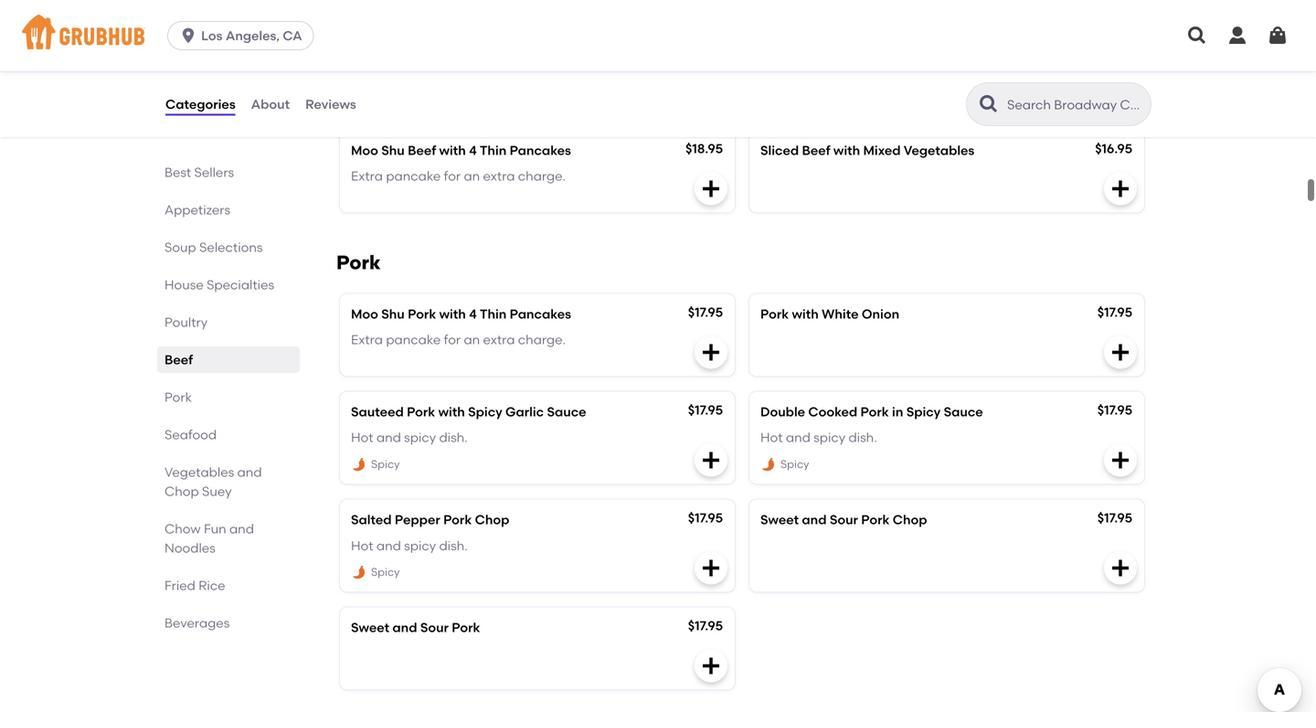 Task type: locate. For each thing, give the bounding box(es) containing it.
1 vertical spatial for
[[444, 332, 461, 348]]

spicy image down 'salted'
[[351, 565, 368, 581]]

1 vertical spatial extra
[[351, 332, 383, 348]]

1 extra from the top
[[483, 168, 515, 184]]

pancake
[[386, 168, 441, 184], [386, 332, 441, 348]]

hot and spicy dish. down cooked
[[761, 430, 877, 445]]

1 sauce from the left
[[547, 404, 587, 420]]

spicy down 'salted'
[[371, 566, 400, 579]]

extra down moo shu pork with 4 thin pancakes
[[483, 332, 515, 348]]

hot inside button
[[351, 60, 374, 76]]

hot and spicy dish. for salted pepper pork chop
[[351, 538, 468, 553]]

spicy image right about
[[351, 87, 368, 104]]

fun
[[204, 521, 226, 537]]

extra for beef
[[483, 168, 515, 184]]

thin
[[480, 143, 507, 158], [480, 306, 507, 322]]

sauteed
[[351, 404, 404, 420]]

spicy right the in at the right of page
[[907, 404, 941, 420]]

vegetables and chop suey
[[165, 464, 262, 499]]

svg image
[[1187, 25, 1209, 47], [1227, 25, 1249, 47], [1110, 80, 1132, 102], [1110, 178, 1132, 200], [700, 341, 722, 363], [1110, 341, 1132, 363], [1110, 449, 1132, 471], [700, 557, 722, 579]]

for down moo shu beef with 4 thin pancakes
[[444, 168, 461, 184]]

for down moo shu pork with 4 thin pancakes
[[444, 332, 461, 348]]

hot and spicy dish. button
[[340, 22, 735, 115]]

for for beef
[[444, 168, 461, 184]]

chop
[[165, 484, 199, 499], [475, 512, 510, 528], [893, 512, 928, 528]]

extra for pork
[[483, 332, 515, 348]]

extra pancake for an extra charge.
[[351, 168, 566, 184], [351, 332, 566, 348]]

1 vertical spatial sour
[[420, 620, 449, 636]]

0 vertical spatial pancakes
[[510, 143, 571, 158]]

ca
[[283, 28, 302, 43]]

spicy left garlic
[[468, 404, 503, 420]]

0 vertical spatial 4
[[469, 143, 477, 158]]

2 extra from the top
[[351, 332, 383, 348]]

shu
[[382, 143, 405, 158], [382, 306, 405, 322]]

0 vertical spatial for
[[444, 168, 461, 184]]

$18.95
[[686, 141, 723, 156]]

charge.
[[518, 168, 566, 184], [518, 332, 566, 348]]

main navigation navigation
[[0, 0, 1317, 71]]

0 vertical spatial extra
[[351, 168, 383, 184]]

pork
[[336, 251, 381, 274], [408, 306, 436, 322], [761, 306, 789, 322], [165, 390, 192, 405], [407, 404, 435, 420], [861, 404, 889, 420], [444, 512, 472, 528], [862, 512, 890, 528], [452, 620, 480, 636]]

an down moo shu beef with 4 thin pancakes
[[464, 168, 480, 184]]

0 vertical spatial extra
[[483, 168, 515, 184]]

hot and spicy dish. up reviews
[[351, 60, 468, 76]]

vegetables right mixed at the right top
[[904, 143, 975, 158]]

moo for moo shu pork with 4 thin pancakes
[[351, 306, 378, 322]]

2 moo from the top
[[351, 306, 378, 322]]

vegetables
[[904, 143, 975, 158], [165, 464, 234, 480]]

los angeles, ca button
[[167, 21, 321, 50]]

sauce
[[547, 404, 587, 420], [944, 404, 984, 420]]

for for pork
[[444, 332, 461, 348]]

extra for moo shu pork with 4 thin pancakes
[[351, 332, 383, 348]]

1 vertical spatial vegetables
[[165, 464, 234, 480]]

sweet for sweet and sour pork
[[351, 620, 390, 636]]

1 horizontal spatial chop
[[475, 512, 510, 528]]

dish. down sauteed pork with spicy garlic sauce
[[439, 430, 468, 445]]

pork with white onion
[[761, 306, 900, 322]]

1 vertical spatial shu
[[382, 306, 405, 322]]

0 vertical spatial sweet
[[761, 512, 799, 528]]

4
[[469, 143, 477, 158], [469, 306, 477, 322]]

spicy for pork
[[371, 458, 400, 471]]

1 vertical spatial extra pancake for an extra charge.
[[351, 332, 566, 348]]

noodles
[[165, 540, 216, 556]]

0 horizontal spatial sweet
[[351, 620, 390, 636]]

and inside vegetables and chop suey
[[237, 464, 262, 480]]

2 sauce from the left
[[944, 404, 984, 420]]

hot and spicy dish. for sauteed pork with spicy garlic sauce
[[351, 430, 468, 445]]

2 thin from the top
[[480, 306, 507, 322]]

pancake for pork
[[386, 332, 441, 348]]

Search Broadway Cuisine search field
[[1006, 96, 1146, 113]]

sauce right the in at the right of page
[[944, 404, 984, 420]]

dish. down salted pepper pork chop
[[439, 538, 468, 553]]

1 vertical spatial spicy image
[[761, 457, 777, 473]]

0 vertical spatial spicy image
[[351, 87, 368, 104]]

garlic
[[506, 404, 544, 420]]

hot and spicy dish. down sauteed
[[351, 430, 468, 445]]

reviews button
[[305, 71, 357, 137]]

house
[[165, 277, 204, 293]]

pancake down moo shu beef with 4 thin pancakes
[[386, 168, 441, 184]]

spicy for double cooked pork in spicy sauce
[[814, 430, 846, 445]]

0 vertical spatial an
[[464, 168, 480, 184]]

2 pancakes from the top
[[510, 306, 571, 322]]

sweet and sour pork chop
[[761, 512, 928, 528]]

0 vertical spatial pancake
[[386, 168, 441, 184]]

for
[[444, 168, 461, 184], [444, 332, 461, 348]]

1 vertical spatial pancakes
[[510, 306, 571, 322]]

vegetables up suey
[[165, 464, 234, 480]]

extra down 'reviews' button
[[351, 168, 383, 184]]

angeles,
[[226, 28, 280, 43]]

rice
[[199, 578, 225, 593]]

hot and spicy dish. for double cooked pork in spicy sauce
[[761, 430, 877, 445]]

moo shu beef with 4 thin pancakes
[[351, 143, 571, 158]]

1 shu from the top
[[382, 143, 405, 158]]

specialties
[[207, 277, 274, 293]]

chop inside vegetables and chop suey
[[165, 484, 199, 499]]

0 vertical spatial sour
[[830, 512, 858, 528]]

$17.95
[[688, 304, 723, 320], [1098, 304, 1133, 320], [688, 402, 723, 418], [1098, 402, 1133, 418], [688, 510, 723, 526], [1098, 510, 1133, 526], [688, 618, 723, 634]]

4 for pork
[[469, 306, 477, 322]]

1 moo from the top
[[351, 143, 378, 158]]

0 vertical spatial extra pancake for an extra charge.
[[351, 168, 566, 184]]

pancake down moo shu pork with 4 thin pancakes
[[386, 332, 441, 348]]

pepper
[[395, 512, 440, 528]]

1 pancake from the top
[[386, 168, 441, 184]]

2 an from the top
[[464, 332, 480, 348]]

hot
[[351, 60, 374, 76], [351, 430, 374, 445], [761, 430, 783, 445], [351, 538, 374, 553]]

hot for salted pepper pork chop
[[351, 538, 374, 553]]

spicy
[[404, 60, 436, 76], [404, 430, 436, 445], [814, 430, 846, 445], [404, 538, 436, 553]]

1 vertical spatial thin
[[480, 306, 507, 322]]

search icon image
[[978, 93, 1000, 115]]

1 an from the top
[[464, 168, 480, 184]]

0 vertical spatial shu
[[382, 143, 405, 158]]

0 horizontal spatial sour
[[420, 620, 449, 636]]

1 extra pancake for an extra charge. from the top
[[351, 168, 566, 184]]

salted pepper pork chop
[[351, 512, 510, 528]]

1 horizontal spatial sour
[[830, 512, 858, 528]]

hot and spicy dish. inside button
[[351, 60, 468, 76]]

los
[[201, 28, 223, 43]]

2 extra pancake for an extra charge. from the top
[[351, 332, 566, 348]]

0 horizontal spatial vegetables
[[165, 464, 234, 480]]

double
[[761, 404, 806, 420]]

and
[[377, 60, 401, 76], [377, 430, 401, 445], [786, 430, 811, 445], [237, 464, 262, 480], [802, 512, 827, 528], [229, 521, 254, 537], [377, 538, 401, 553], [393, 620, 417, 636]]

1 vertical spatial 4
[[469, 306, 477, 322]]

extra
[[351, 168, 383, 184], [351, 332, 383, 348]]

sliced
[[761, 143, 799, 158]]

an
[[464, 168, 480, 184], [464, 332, 480, 348]]

charge. up garlic
[[518, 332, 566, 348]]

hot for double cooked pork in spicy sauce
[[761, 430, 783, 445]]

spicy for sauteed pork with spicy garlic sauce
[[404, 430, 436, 445]]

2 4 from the top
[[469, 306, 477, 322]]

mixed
[[864, 143, 901, 158]]

an down moo shu pork with 4 thin pancakes
[[464, 332, 480, 348]]

2 vertical spatial spicy image
[[351, 565, 368, 581]]

spicy image down the double
[[761, 457, 777, 473]]

poultry
[[165, 315, 208, 330]]

1 horizontal spatial sweet
[[761, 512, 799, 528]]

hot down 'salted'
[[351, 538, 374, 553]]

shu for beef
[[382, 143, 405, 158]]

1 vertical spatial sweet
[[351, 620, 390, 636]]

and inside chow fun and noodles
[[229, 521, 254, 537]]

0 horizontal spatial sauce
[[547, 404, 587, 420]]

2 for from the top
[[444, 332, 461, 348]]

soup
[[165, 240, 196, 255]]

dish. for double cooked pork in spicy sauce
[[849, 430, 877, 445]]

hot and spicy dish. down pepper
[[351, 538, 468, 553]]

fried rice
[[165, 578, 225, 593]]

with
[[439, 143, 466, 158], [834, 143, 860, 158], [439, 306, 466, 322], [792, 306, 819, 322], [438, 404, 465, 420]]

sauteed pork with spicy garlic sauce
[[351, 404, 587, 420]]

hot down the double
[[761, 430, 783, 445]]

spicy for pepper
[[371, 566, 400, 579]]

1 for from the top
[[444, 168, 461, 184]]

appetizers
[[165, 202, 230, 218]]

spicy for salted pepper pork chop
[[404, 538, 436, 553]]

0 vertical spatial charge.
[[518, 168, 566, 184]]

dish. up moo shu beef with 4 thin pancakes
[[439, 60, 468, 76]]

1 horizontal spatial sauce
[[944, 404, 984, 420]]

1 charge. from the top
[[518, 168, 566, 184]]

extra pancake for an extra charge. down moo shu pork with 4 thin pancakes
[[351, 332, 566, 348]]

1 vertical spatial moo
[[351, 306, 378, 322]]

sweet
[[761, 512, 799, 528], [351, 620, 390, 636]]

1 vertical spatial pancake
[[386, 332, 441, 348]]

hot up reviews
[[351, 60, 374, 76]]

an for beef
[[464, 168, 480, 184]]

about button
[[250, 71, 291, 137]]

spicy
[[468, 404, 503, 420], [907, 404, 941, 420], [371, 458, 400, 471], [781, 458, 810, 471], [371, 566, 400, 579]]

2 charge. from the top
[[518, 332, 566, 348]]

moo
[[351, 143, 378, 158], [351, 306, 378, 322]]

1 pancakes from the top
[[510, 143, 571, 158]]

dish. down the double cooked pork in spicy sauce
[[849, 430, 877, 445]]

sauce for double cooked pork in spicy sauce
[[944, 404, 984, 420]]

dish. for sauteed pork with spicy garlic sauce
[[439, 430, 468, 445]]

extra
[[483, 168, 515, 184], [483, 332, 515, 348]]

pancakes
[[510, 143, 571, 158], [510, 306, 571, 322]]

sour
[[830, 512, 858, 528], [420, 620, 449, 636]]

2 shu from the top
[[382, 306, 405, 322]]

spicy image
[[351, 87, 368, 104], [761, 457, 777, 473], [351, 565, 368, 581]]

hot and spicy dish.
[[351, 60, 468, 76], [351, 430, 468, 445], [761, 430, 877, 445], [351, 538, 468, 553]]

0 horizontal spatial chop
[[165, 484, 199, 499]]

1 vertical spatial extra
[[483, 332, 515, 348]]

extra pancake for an extra charge. down moo shu beef with 4 thin pancakes
[[351, 168, 566, 184]]

1 thin from the top
[[480, 143, 507, 158]]

spicy down the double
[[781, 458, 810, 471]]

1 extra from the top
[[351, 168, 383, 184]]

spicy right spicy image
[[371, 458, 400, 471]]

categories
[[165, 96, 236, 112]]

2 extra from the top
[[483, 332, 515, 348]]

1 horizontal spatial vegetables
[[904, 143, 975, 158]]

best sellers
[[165, 165, 234, 180]]

sauce right garlic
[[547, 404, 587, 420]]

beverages
[[165, 615, 230, 631]]

1 4 from the top
[[469, 143, 477, 158]]

hot up spicy image
[[351, 430, 374, 445]]

extra down moo shu beef with 4 thin pancakes
[[483, 168, 515, 184]]

1 vertical spatial charge.
[[518, 332, 566, 348]]

beef
[[408, 143, 436, 158], [802, 143, 831, 158], [165, 352, 193, 368]]

sour for sweet and sour pork chop
[[830, 512, 858, 528]]

extra up sauteed
[[351, 332, 383, 348]]

svg image
[[1267, 25, 1289, 47], [179, 27, 198, 45], [700, 178, 722, 200], [700, 449, 722, 471], [1110, 557, 1132, 579], [700, 655, 722, 677]]

0 vertical spatial moo
[[351, 143, 378, 158]]

1 vertical spatial an
[[464, 332, 480, 348]]

dish.
[[439, 60, 468, 76], [439, 430, 468, 445], [849, 430, 877, 445], [439, 538, 468, 553]]

0 vertical spatial thin
[[480, 143, 507, 158]]

dish. inside button
[[439, 60, 468, 76]]

charge. down moo shu beef with 4 thin pancakes
[[518, 168, 566, 184]]

2 pancake from the top
[[386, 332, 441, 348]]



Task type: vqa. For each thing, say whether or not it's contained in the screenshot.
Moo to the bottom
yes



Task type: describe. For each thing, give the bounding box(es) containing it.
sellers
[[194, 165, 234, 180]]

house specialties
[[165, 277, 274, 293]]

fried
[[165, 578, 196, 593]]

hot for sauteed pork with spicy garlic sauce
[[351, 430, 374, 445]]

best
[[165, 165, 191, 180]]

$16.95
[[1096, 141, 1133, 156]]

0 horizontal spatial beef
[[165, 352, 193, 368]]

spicy image
[[351, 457, 368, 473]]

charge. for moo shu beef with 4 thin pancakes
[[518, 168, 566, 184]]

sweet and sour pork
[[351, 620, 480, 636]]

suey
[[202, 484, 232, 499]]

dish. for salted pepper pork chop
[[439, 538, 468, 553]]

thin for pork
[[480, 306, 507, 322]]

moo shu pork with 4 thin pancakes
[[351, 306, 571, 322]]

sliced beef with mixed vegetables
[[761, 143, 975, 158]]

spicy image for double cooked pork in spicy sauce
[[761, 457, 777, 473]]

cooked
[[809, 404, 858, 420]]

salted
[[351, 512, 392, 528]]

charge. for moo shu pork with 4 thin pancakes
[[518, 332, 566, 348]]

extra pancake for an extra charge. for pork
[[351, 332, 566, 348]]

chow
[[165, 521, 201, 537]]

2 horizontal spatial beef
[[802, 143, 831, 158]]

about
[[251, 96, 290, 112]]

sweet for sweet and sour pork chop
[[761, 512, 799, 528]]

extra pancake for an extra charge. for beef
[[351, 168, 566, 184]]

los angeles, ca
[[201, 28, 302, 43]]

0 vertical spatial vegetables
[[904, 143, 975, 158]]

pancake for beef
[[386, 168, 441, 184]]

2 horizontal spatial chop
[[893, 512, 928, 528]]

pancakes for moo shu beef with 4 thin pancakes
[[510, 143, 571, 158]]

extra for moo shu beef with 4 thin pancakes
[[351, 168, 383, 184]]

spicy inside button
[[404, 60, 436, 76]]

in
[[892, 404, 904, 420]]

reviews
[[305, 96, 356, 112]]

seafood
[[165, 427, 217, 443]]

sauce for sauteed pork with spicy garlic sauce
[[547, 404, 587, 420]]

white
[[822, 306, 859, 322]]

chow fun and noodles
[[165, 521, 254, 556]]

thin for beef
[[480, 143, 507, 158]]

svg image inside los angeles, ca button
[[179, 27, 198, 45]]

sour for sweet and sour pork
[[420, 620, 449, 636]]

4 for beef
[[469, 143, 477, 158]]

soup selections
[[165, 240, 263, 255]]

an for pork
[[464, 332, 480, 348]]

moo for moo shu beef with 4 thin pancakes
[[351, 143, 378, 158]]

categories button
[[165, 71, 237, 137]]

vegetables inside vegetables and chop suey
[[165, 464, 234, 480]]

spicy image for salted pepper pork chop
[[351, 565, 368, 581]]

and inside button
[[377, 60, 401, 76]]

double cooked pork in spicy sauce
[[761, 404, 984, 420]]

spicy for cooked
[[781, 458, 810, 471]]

spicy image inside button
[[351, 87, 368, 104]]

pancakes for moo shu pork with 4 thin pancakes
[[510, 306, 571, 322]]

onion
[[862, 306, 900, 322]]

1 horizontal spatial beef
[[408, 143, 436, 158]]

selections
[[199, 240, 263, 255]]

shu for pork
[[382, 306, 405, 322]]



